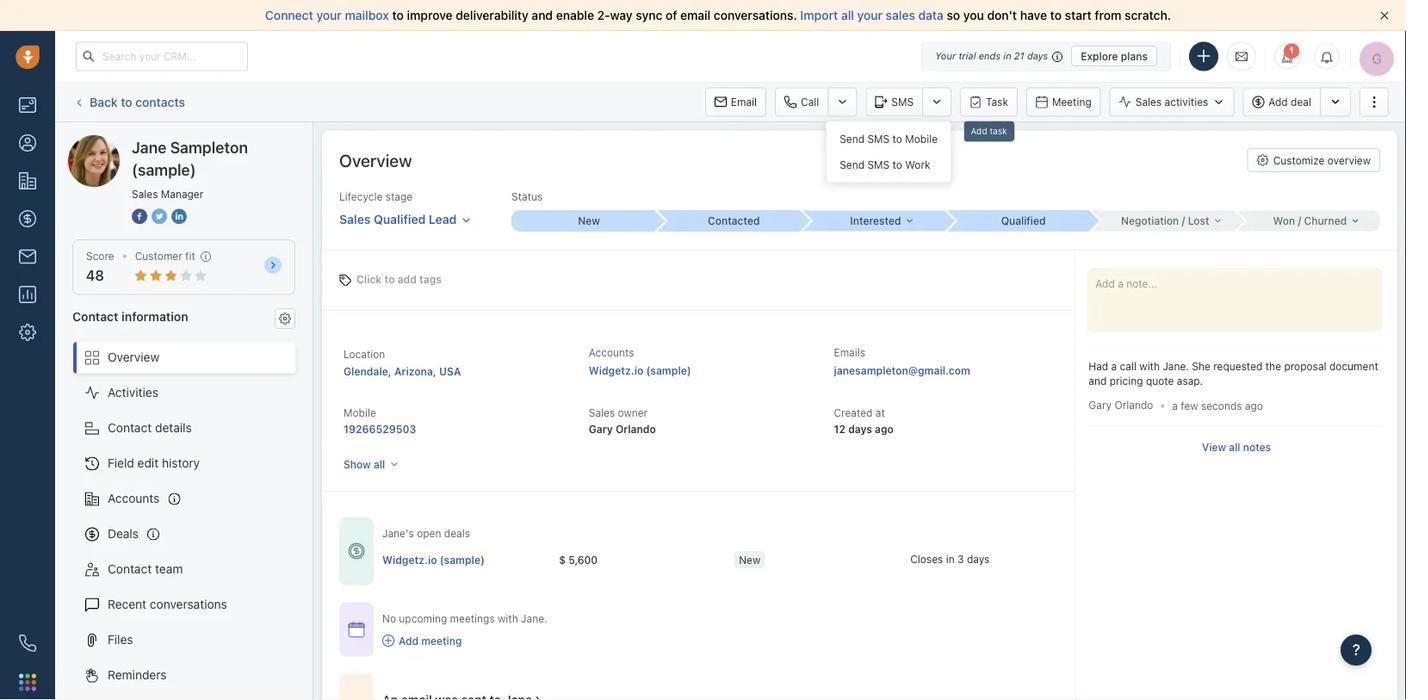 Task type: describe. For each thing, give the bounding box(es) containing it.
task
[[986, 96, 1008, 108]]

1 horizontal spatial container_wx8msf4aqz5i3rn1 image
[[532, 694, 544, 700]]

send sms to mobile
[[840, 133, 938, 145]]

files
[[108, 633, 133, 647]]

deals
[[108, 527, 139, 541]]

all for show all
[[374, 458, 385, 470]]

a few seconds ago
[[1172, 399, 1263, 411]]

back to contacts link
[[72, 89, 186, 116]]

add meeting link
[[382, 633, 547, 648]]

sales owner gary orlando
[[589, 407, 656, 435]]

0 horizontal spatial jane
[[102, 135, 129, 149]]

sales manager
[[132, 188, 203, 200]]

to left the add
[[384, 273, 395, 285]]

task
[[990, 126, 1007, 136]]

facebook circled image
[[132, 207, 147, 225]]

connect your mailbox link
[[265, 8, 392, 22]]

to right mailbox
[[392, 8, 404, 22]]

1 horizontal spatial in
[[1004, 50, 1012, 62]]

sampleton inside jane sampleton (sample)
[[170, 138, 248, 156]]

gary inside sales owner gary orlando
[[589, 423, 613, 435]]

Search your CRM... text field
[[76, 42, 248, 71]]

send for send sms to work
[[840, 159, 865, 171]]

contact information
[[72, 309, 188, 323]]

closes in 3 days
[[910, 552, 990, 564]]

a inside had a call with jane. she requested the proposal document and pricing quote asap.
[[1111, 360, 1117, 372]]

have
[[1020, 8, 1047, 22]]

at
[[876, 407, 885, 419]]

owner
[[618, 407, 648, 419]]

you
[[963, 8, 984, 22]]

add for add meeting
[[399, 635, 419, 647]]

negotiation / lost
[[1121, 215, 1209, 227]]

arizona,
[[394, 365, 436, 377]]

connect
[[265, 8, 313, 22]]

contact team
[[108, 562, 183, 576]]

churned
[[1304, 215, 1347, 227]]

import all your sales data link
[[800, 8, 947, 22]]

won
[[1273, 215, 1295, 227]]

conversations.
[[714, 8, 797, 22]]

the
[[1266, 360, 1281, 372]]

contacted link
[[656, 210, 801, 232]]

meeting button
[[1026, 87, 1101, 117]]

customize overview
[[1273, 154, 1371, 166]]

days for created at 12 days ago
[[848, 423, 872, 435]]

upcoming
[[399, 612, 447, 624]]

add for add task
[[971, 126, 987, 136]]

add meeting
[[399, 635, 462, 647]]

sales for sales activities
[[1136, 96, 1162, 108]]

lifecycle
[[339, 191, 383, 203]]

information
[[122, 309, 188, 323]]

2 your from the left
[[857, 8, 883, 22]]

meeting
[[1052, 96, 1092, 108]]

open
[[417, 528, 441, 540]]

scratch.
[[1125, 8, 1171, 22]]

sales inside sales owner gary orlando
[[589, 407, 615, 419]]

location glendale, arizona, usa
[[344, 348, 461, 377]]

accounts for accounts
[[108, 491, 160, 506]]

meetings
[[450, 612, 495, 624]]

back
[[90, 95, 118, 109]]

deal
[[1291, 96, 1312, 108]]

no upcoming meetings with jane.
[[382, 612, 547, 624]]

$ 5,600
[[559, 553, 598, 565]]

phone element
[[10, 626, 45, 660]]

with for call
[[1140, 360, 1160, 372]]

show
[[344, 458, 371, 470]]

negotiation / lost link
[[1091, 211, 1236, 231]]

sms for work
[[868, 159, 890, 171]]

sales activities
[[1136, 96, 1208, 108]]

no
[[382, 612, 396, 624]]

had
[[1089, 360, 1108, 372]]

stage
[[386, 191, 413, 203]]

click to add tags
[[357, 273, 442, 285]]

from
[[1095, 8, 1122, 22]]

to right back at the left top of page
[[121, 95, 132, 109]]

sales qualified lead link
[[339, 204, 471, 229]]

(sample) up manager
[[195, 135, 244, 149]]

call
[[1120, 360, 1137, 372]]

glendale, arizona, usa link
[[344, 365, 461, 377]]

glendale,
[[344, 365, 392, 377]]

emails
[[834, 347, 865, 359]]

send for send sms to mobile
[[840, 133, 865, 145]]

widgetz.io inside accounts widgetz.io (sample)
[[589, 364, 643, 376]]

to left start
[[1050, 8, 1062, 22]]

3
[[958, 552, 964, 564]]

0 vertical spatial overview
[[339, 150, 412, 170]]

add for add deal
[[1269, 96, 1288, 108]]

call button
[[775, 87, 828, 117]]

recent
[[108, 597, 147, 611]]

48
[[86, 268, 104, 284]]

negotiation
[[1121, 215, 1179, 227]]

21
[[1014, 50, 1025, 62]]

all for view all notes
[[1229, 441, 1241, 453]]

1 link
[[1274, 41, 1300, 69]]

data
[[918, 8, 944, 22]]

details
[[155, 421, 192, 435]]

import
[[800, 8, 838, 22]]

jane sampleton (sample) up manager
[[132, 138, 248, 179]]

(sample) inside accounts widgetz.io (sample)
[[646, 364, 691, 376]]

view all notes
[[1202, 441, 1271, 453]]

1 vertical spatial overview
[[108, 350, 159, 364]]

/ for won
[[1298, 215, 1301, 227]]

jane. for meetings
[[521, 612, 547, 624]]

jane sampleton (sample) down contacts on the left top of page
[[102, 135, 244, 149]]

explore plans link
[[1071, 46, 1157, 66]]

your trial ends in 21 days
[[935, 50, 1048, 62]]

sync
[[636, 8, 662, 22]]

way
[[610, 8, 633, 22]]

accounts for accounts widgetz.io (sample)
[[589, 347, 634, 359]]

mobile 19266529503
[[344, 407, 416, 435]]

customize overview button
[[1247, 148, 1380, 172]]

plans
[[1121, 50, 1148, 62]]

(sample) down deals
[[440, 553, 485, 565]]

enable
[[556, 8, 594, 22]]

edit
[[137, 456, 159, 470]]

0 vertical spatial all
[[841, 8, 854, 22]]

0 vertical spatial mobile
[[905, 133, 938, 145]]

don't
[[987, 8, 1017, 22]]

call link
[[775, 87, 828, 117]]



Task type: locate. For each thing, give the bounding box(es) containing it.
0 vertical spatial contact
[[72, 309, 118, 323]]

show all
[[344, 458, 385, 470]]

1 vertical spatial new
[[739, 553, 761, 565]]

overview up 'activities'
[[108, 350, 159, 364]]

1 vertical spatial ago
[[875, 423, 894, 435]]

0 vertical spatial sms
[[892, 96, 914, 108]]

0 vertical spatial accounts
[[589, 347, 634, 359]]

usa
[[439, 365, 461, 377]]

and inside had a call with jane. she requested the proposal document and pricing quote asap.
[[1089, 375, 1107, 387]]

view all notes link
[[1202, 440, 1271, 454]]

row containing closes in 3 days
[[382, 542, 1086, 577]]

contact details
[[108, 421, 192, 435]]

overview
[[1328, 154, 1371, 166]]

0 vertical spatial container_wx8msf4aqz5i3rn1 image
[[348, 543, 365, 560]]

score
[[86, 250, 114, 262]]

fit
[[185, 250, 195, 262]]

0 vertical spatial gary
[[1089, 399, 1112, 411]]

1 vertical spatial mobile
[[344, 407, 376, 419]]

widgetz.io (sample) link down "open"
[[382, 552, 485, 567]]

task button
[[960, 87, 1018, 117]]

days down created
[[848, 423, 872, 435]]

container_wx8msf4aqz5i3rn1 image down no
[[382, 635, 394, 647]]

0 vertical spatial widgetz.io
[[589, 364, 643, 376]]

widgetz.io (sample)
[[382, 553, 485, 565]]

1 vertical spatial all
[[1229, 441, 1241, 453]]

0 horizontal spatial jane.
[[521, 612, 547, 624]]

1 horizontal spatial /
[[1298, 215, 1301, 227]]

1 horizontal spatial widgetz.io (sample) link
[[589, 364, 691, 376]]

gary orlando
[[1089, 399, 1153, 411]]

sales left owner
[[589, 407, 615, 419]]

0 vertical spatial add
[[1269, 96, 1288, 108]]

ago down at
[[875, 423, 894, 435]]

1 vertical spatial a
[[1172, 399, 1178, 411]]

add task tooltip
[[964, 121, 1014, 146]]

sales
[[886, 8, 915, 22]]

jane. right "meetings"
[[521, 612, 547, 624]]

send up the send sms to work
[[840, 133, 865, 145]]

1 horizontal spatial jane.
[[1163, 360, 1189, 372]]

1 horizontal spatial with
[[1140, 360, 1160, 372]]

container_wx8msf4aqz5i3rn1 image
[[348, 621, 365, 638], [532, 694, 544, 700]]

sales for sales qualified lead
[[339, 212, 371, 226]]

(sample) up sales manager
[[132, 160, 196, 179]]

2 horizontal spatial all
[[1229, 441, 1241, 453]]

in left the 3
[[946, 552, 955, 564]]

click
[[357, 273, 382, 285]]

freshworks switcher image
[[19, 674, 36, 691]]

phone image
[[19, 635, 36, 652]]

0 horizontal spatial widgetz.io (sample) link
[[382, 552, 485, 567]]

send sms to work
[[840, 159, 930, 171]]

1 vertical spatial accounts
[[108, 491, 160, 506]]

sampleton up manager
[[170, 138, 248, 156]]

all right the "view"
[[1229, 441, 1241, 453]]

customer fit
[[135, 250, 195, 262]]

0 horizontal spatial mobile
[[344, 407, 376, 419]]

contact
[[72, 309, 118, 323], [108, 421, 152, 435], [108, 562, 152, 576]]

gary
[[1089, 399, 1112, 411], [589, 423, 613, 435]]

/ left lost
[[1182, 215, 1185, 227]]

with right "meetings"
[[498, 612, 518, 624]]

jane down contacts on the left top of page
[[132, 138, 167, 156]]

0 horizontal spatial gary
[[589, 423, 613, 435]]

contact for contact details
[[108, 421, 152, 435]]

1 vertical spatial widgetz.io (sample) link
[[382, 552, 485, 567]]

0 vertical spatial in
[[1004, 50, 1012, 62]]

0 horizontal spatial accounts
[[108, 491, 160, 506]]

send
[[840, 133, 865, 145], [840, 159, 865, 171]]

1 horizontal spatial container_wx8msf4aqz5i3rn1 image
[[382, 635, 394, 647]]

sms up send sms to mobile
[[892, 96, 914, 108]]

1 horizontal spatial and
[[1089, 375, 1107, 387]]

0 horizontal spatial orlando
[[616, 423, 656, 435]]

1 horizontal spatial gary
[[1089, 399, 1112, 411]]

add inside "button"
[[1269, 96, 1288, 108]]

0 vertical spatial jane.
[[1163, 360, 1189, 372]]

row
[[382, 542, 1086, 577]]

accounts up deals
[[108, 491, 160, 506]]

orlando inside sales owner gary orlando
[[616, 423, 656, 435]]

2 vertical spatial all
[[374, 458, 385, 470]]

$
[[559, 553, 566, 565]]

won / churned link
[[1236, 211, 1380, 231]]

jane inside jane sampleton (sample)
[[132, 138, 167, 156]]

1 send from the top
[[840, 133, 865, 145]]

send down send sms to mobile
[[840, 159, 865, 171]]

0 vertical spatial ago
[[1245, 399, 1263, 411]]

lifecycle stage
[[339, 191, 413, 203]]

1 vertical spatial sms
[[868, 133, 890, 145]]

1 vertical spatial orlando
[[616, 423, 656, 435]]

0 horizontal spatial new
[[578, 215, 600, 227]]

a left the "call"
[[1111, 360, 1117, 372]]

mobile inside 'mobile 19266529503'
[[344, 407, 376, 419]]

improve
[[407, 8, 453, 22]]

new inside new link
[[578, 215, 600, 227]]

customer
[[135, 250, 182, 262]]

seconds
[[1201, 399, 1242, 411]]

1 vertical spatial container_wx8msf4aqz5i3rn1 image
[[532, 694, 544, 700]]

mobile up work
[[905, 133, 938, 145]]

mobile
[[905, 133, 938, 145], [344, 407, 376, 419]]

1
[[1289, 44, 1294, 54]]

1 vertical spatial contact
[[108, 421, 152, 435]]

/ for negotiation
[[1182, 215, 1185, 227]]

widgetz.io down jane's
[[382, 553, 437, 565]]

1 vertical spatial gary
[[589, 423, 613, 435]]

new inside row
[[739, 553, 761, 565]]

call
[[801, 96, 819, 108]]

accounts
[[589, 347, 634, 359], [108, 491, 160, 506]]

reminders
[[108, 668, 167, 682]]

add left deal
[[1269, 96, 1288, 108]]

sales left activities
[[1136, 96, 1162, 108]]

12
[[834, 423, 846, 435]]

1 horizontal spatial overview
[[339, 150, 412, 170]]

had a call with jane. she requested the proposal document and pricing quote asap.
[[1089, 360, 1378, 387]]

0 horizontal spatial qualified
[[374, 212, 426, 226]]

all right 'show' in the bottom left of the page
[[374, 458, 385, 470]]

contact down 'activities'
[[108, 421, 152, 435]]

0 horizontal spatial days
[[848, 423, 872, 435]]

sms inside button
[[892, 96, 914, 108]]

2 vertical spatial add
[[399, 635, 419, 647]]

send email image
[[1236, 49, 1248, 64]]

proposal
[[1284, 360, 1327, 372]]

jane. up asap.
[[1163, 360, 1189, 372]]

asap.
[[1177, 375, 1203, 387]]

to left work
[[893, 159, 902, 171]]

requested
[[1214, 360, 1263, 372]]

email
[[731, 96, 757, 108]]

2 horizontal spatial days
[[1027, 50, 1048, 62]]

0 horizontal spatial overview
[[108, 350, 159, 364]]

so
[[947, 8, 960, 22]]

1 horizontal spatial accounts
[[589, 347, 634, 359]]

days right the 3
[[967, 552, 990, 564]]

1 vertical spatial with
[[498, 612, 518, 624]]

0 horizontal spatial a
[[1111, 360, 1117, 372]]

1 vertical spatial widgetz.io
[[382, 553, 437, 565]]

0 vertical spatial days
[[1027, 50, 1048, 62]]

0 vertical spatial with
[[1140, 360, 1160, 372]]

interested button
[[801, 211, 946, 231]]

jane. for call
[[1163, 360, 1189, 372]]

0 vertical spatial widgetz.io (sample) link
[[589, 364, 691, 376]]

0 horizontal spatial add
[[399, 635, 419, 647]]

overview up lifecycle stage at the left
[[339, 150, 412, 170]]

ago
[[1245, 399, 1263, 411], [875, 423, 894, 435]]

1 vertical spatial days
[[848, 423, 872, 435]]

1 horizontal spatial new
[[739, 553, 761, 565]]

contact down 48 "button"
[[72, 309, 118, 323]]

add inside tooltip
[[971, 126, 987, 136]]

contact for contact information
[[72, 309, 118, 323]]

your left sales
[[857, 8, 883, 22]]

0 horizontal spatial in
[[946, 552, 955, 564]]

mng settings image
[[279, 312, 291, 324]]

orlando down owner
[[616, 423, 656, 435]]

sales qualified lead
[[339, 212, 457, 226]]

container_wx8msf4aqz5i3rn1 image left widgetz.io (sample)
[[348, 543, 365, 560]]

history
[[162, 456, 200, 470]]

1 horizontal spatial widgetz.io
[[589, 364, 643, 376]]

trial
[[959, 50, 976, 62]]

linkedin circled image
[[171, 207, 187, 225]]

your
[[316, 8, 342, 22], [857, 8, 883, 22]]

ago right seconds
[[1245, 399, 1263, 411]]

0 horizontal spatial container_wx8msf4aqz5i3rn1 image
[[348, 543, 365, 560]]

sales activities button
[[1110, 87, 1243, 117], [1110, 87, 1234, 117]]

gary down pricing
[[1089, 399, 1112, 411]]

container_wx8msf4aqz5i3rn1 image inside add meeting link
[[382, 635, 394, 647]]

1 horizontal spatial add
[[971, 126, 987, 136]]

days inside created at 12 days ago
[[848, 423, 872, 435]]

contact for contact team
[[108, 562, 152, 576]]

widgetz.io
[[589, 364, 643, 376], [382, 553, 437, 565]]

2 / from the left
[[1298, 215, 1301, 227]]

orlando down pricing
[[1115, 399, 1153, 411]]

a left few
[[1172, 399, 1178, 411]]

/ right won
[[1298, 215, 1301, 227]]

orlando
[[1115, 399, 1153, 411], [616, 423, 656, 435]]

2 horizontal spatial add
[[1269, 96, 1288, 108]]

and down had
[[1089, 375, 1107, 387]]

deliverability
[[456, 8, 529, 22]]

0 vertical spatial a
[[1111, 360, 1117, 372]]

in left 21
[[1004, 50, 1012, 62]]

and left "enable"
[[532, 8, 553, 22]]

0 horizontal spatial and
[[532, 8, 553, 22]]

status
[[512, 191, 543, 203]]

0 horizontal spatial your
[[316, 8, 342, 22]]

mobile up 19266529503 link
[[344, 407, 376, 419]]

0 vertical spatial and
[[532, 8, 553, 22]]

location
[[344, 348, 385, 360]]

sms down send sms to mobile
[[868, 159, 890, 171]]

janesampleton@gmail.com link
[[834, 362, 970, 379]]

1 vertical spatial and
[[1089, 375, 1107, 387]]

0 vertical spatial orlando
[[1115, 399, 1153, 411]]

contact up recent
[[108, 562, 152, 576]]

1 horizontal spatial days
[[967, 552, 990, 564]]

2 send from the top
[[840, 159, 865, 171]]

accounts inside accounts widgetz.io (sample)
[[589, 347, 634, 359]]

contacts
[[135, 95, 185, 109]]

in
[[1004, 50, 1012, 62], [946, 552, 955, 564]]

0 horizontal spatial with
[[498, 612, 518, 624]]

accounts widgetz.io (sample)
[[589, 347, 691, 376]]

all right import
[[841, 8, 854, 22]]

widgetz.io up owner
[[589, 364, 643, 376]]

5,600
[[569, 553, 598, 565]]

widgetz.io inside widgetz.io (sample) link
[[382, 553, 437, 565]]

close image
[[1380, 11, 1389, 20]]

0 horizontal spatial widgetz.io
[[382, 553, 437, 565]]

1 horizontal spatial a
[[1172, 399, 1178, 411]]

gary down accounts widgetz.io (sample)
[[589, 423, 613, 435]]

sales down the lifecycle
[[339, 212, 371, 226]]

team
[[155, 562, 183, 576]]

1 horizontal spatial qualified
[[1001, 215, 1046, 227]]

interested
[[850, 215, 901, 227]]

sales for sales manager
[[132, 188, 158, 200]]

add deal
[[1269, 96, 1312, 108]]

ago inside created at 12 days ago
[[875, 423, 894, 435]]

of
[[666, 8, 677, 22]]

your left mailbox
[[316, 8, 342, 22]]

new link
[[512, 210, 656, 232]]

0 vertical spatial container_wx8msf4aqz5i3rn1 image
[[348, 621, 365, 638]]

meeting
[[421, 635, 462, 647]]

pricing
[[1110, 375, 1143, 387]]

1 horizontal spatial your
[[857, 8, 883, 22]]

1 vertical spatial add
[[971, 126, 987, 136]]

0 vertical spatial send
[[840, 133, 865, 145]]

0 horizontal spatial ago
[[875, 423, 894, 435]]

deals
[[444, 528, 470, 540]]

1 horizontal spatial orlando
[[1115, 399, 1153, 411]]

created
[[834, 407, 873, 419]]

1 vertical spatial container_wx8msf4aqz5i3rn1 image
[[382, 635, 394, 647]]

with for meetings
[[498, 612, 518, 624]]

sampleton down contacts on the left top of page
[[132, 135, 192, 149]]

0 vertical spatial new
[[578, 215, 600, 227]]

1 vertical spatial jane.
[[521, 612, 547, 624]]

2 vertical spatial days
[[967, 552, 990, 564]]

jane's open deals
[[382, 528, 470, 540]]

0 horizontal spatial all
[[374, 458, 385, 470]]

2 vertical spatial sms
[[868, 159, 890, 171]]

1 vertical spatial in
[[946, 552, 955, 564]]

accounts up owner
[[589, 347, 634, 359]]

1 / from the left
[[1182, 215, 1185, 227]]

add
[[398, 273, 417, 285]]

sales up facebook circled icon
[[132, 188, 158, 200]]

days for closes in 3 days
[[967, 552, 990, 564]]

add left task
[[971, 126, 987, 136]]

sms for mobile
[[868, 133, 890, 145]]

2 vertical spatial contact
[[108, 562, 152, 576]]

jane down back at the left top of page
[[102, 135, 129, 149]]

1 vertical spatial send
[[840, 159, 865, 171]]

sms up the send sms to work
[[868, 133, 890, 145]]

with up quote
[[1140, 360, 1160, 372]]

add down upcoming
[[399, 635, 419, 647]]

48 button
[[86, 268, 104, 284]]

container_wx8msf4aqz5i3rn1 image
[[348, 543, 365, 560], [382, 635, 394, 647]]

1 horizontal spatial jane
[[132, 138, 167, 156]]

1 horizontal spatial mobile
[[905, 133, 938, 145]]

ends
[[979, 50, 1001, 62]]

document
[[1330, 360, 1378, 372]]

twitter circled image
[[152, 207, 167, 225]]

field
[[108, 456, 134, 470]]

email button
[[705, 87, 766, 117]]

to up the send sms to work
[[893, 133, 902, 145]]

with inside had a call with jane. she requested the proposal document and pricing quote asap.
[[1140, 360, 1160, 372]]

interested link
[[801, 211, 946, 231]]

activities
[[1165, 96, 1208, 108]]

janesampleton@gmail.com
[[834, 364, 970, 376]]

jane. inside had a call with jane. she requested the proposal document and pricing quote asap.
[[1163, 360, 1189, 372]]

1 horizontal spatial ago
[[1245, 399, 1263, 411]]

0 horizontal spatial /
[[1182, 215, 1185, 227]]

widgetz.io (sample) link up owner
[[589, 364, 691, 376]]

field edit history
[[108, 456, 200, 470]]

days right 21
[[1027, 50, 1048, 62]]

0 horizontal spatial container_wx8msf4aqz5i3rn1 image
[[348, 621, 365, 638]]

jane sampleton (sample)
[[102, 135, 244, 149], [132, 138, 248, 179]]

mailbox
[[345, 8, 389, 22]]

1 horizontal spatial all
[[841, 8, 854, 22]]

1 your from the left
[[316, 8, 342, 22]]

19266529503
[[344, 423, 416, 435]]

(sample) up owner
[[646, 364, 691, 376]]

emails janesampleton@gmail.com
[[834, 347, 970, 376]]



Task type: vqa. For each thing, say whether or not it's contained in the screenshot.
details
yes



